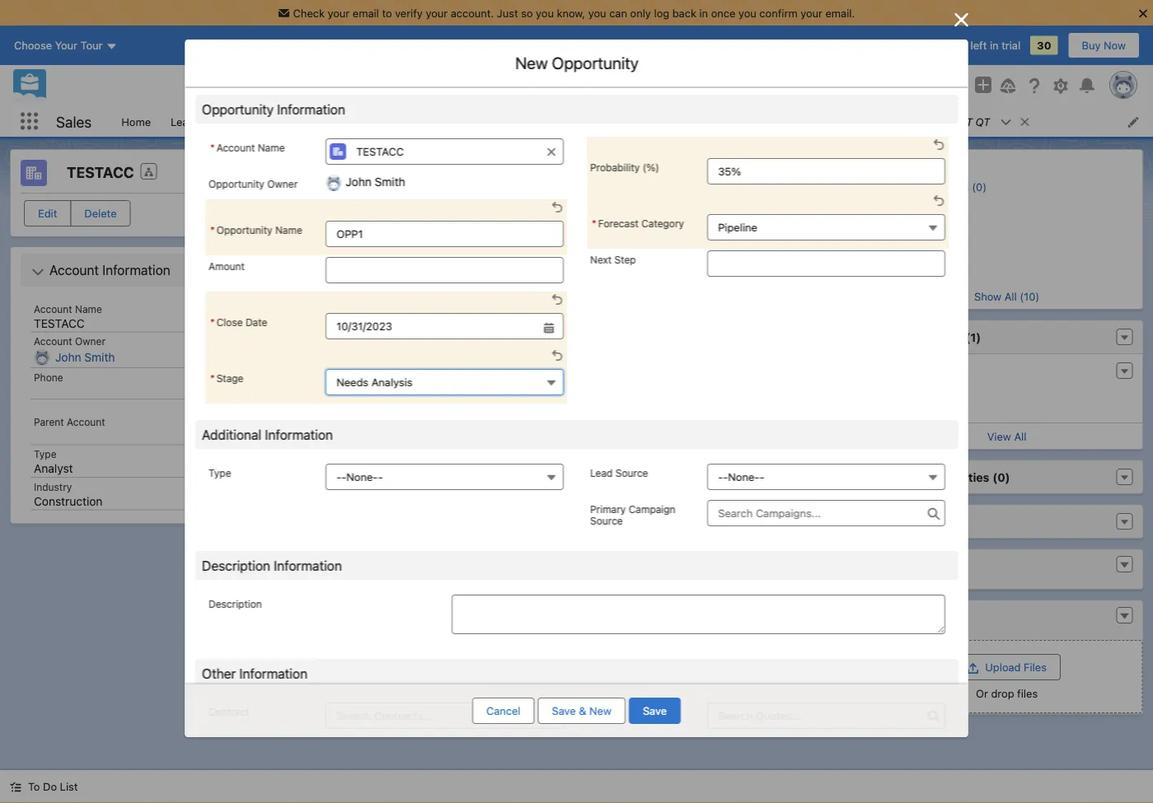 Task type: vqa. For each thing, say whether or not it's contained in the screenshot.
'Products' icon
no



Task type: locate. For each thing, give the bounding box(es) containing it.
description information
[[202, 558, 342, 574]]

activity
[[314, 165, 358, 181]]

0 vertical spatial view all
[[557, 311, 596, 323]]

group inside list item
[[208, 313, 563, 340]]

source down lead
[[590, 515, 623, 527]]

cases image left cases
[[881, 512, 900, 532]]

action image
[[808, 252, 849, 279]]

account for owner
[[34, 336, 72, 347]]

campaign down lead source --none--
[[628, 504, 675, 515]]

0 vertical spatial all
[[1004, 290, 1017, 303]]

None text field
[[325, 313, 563, 340]]

source right lead
[[615, 467, 648, 479]]

contracts image
[[881, 203, 892, 214], [315, 402, 334, 422]]

Probability (%) text field
[[707, 158, 945, 185]]

0 horizontal spatial type
[[34, 449, 56, 460]]

0 horizontal spatial view all
[[557, 311, 596, 323]]

home
[[121, 115, 151, 128]]

list
[[60, 781, 78, 793]]

1 horizontal spatial group
[[927, 76, 962, 96]]

contacts inside list item
[[329, 115, 375, 128]]

next
[[590, 254, 611, 265]]

text default image up account name on the top of page
[[31, 266, 45, 279]]

1 vertical spatial contracts image
[[315, 402, 334, 422]]

owner for account owner
[[75, 336, 105, 347]]

2 vertical spatial new button
[[788, 502, 837, 527]]

information for additional information
[[265, 427, 333, 443]]

1 horizontal spatial in
[[990, 39, 999, 52]]

0 horizontal spatial campaign
[[628, 504, 675, 515]]

forecasts
[[611, 115, 660, 128]]

1 vertical spatial all
[[584, 311, 596, 323]]

text default image inside files element
[[1119, 611, 1130, 622]]

opportunity up "* account name"
[[202, 101, 273, 117]]

to inside button
[[712, 211, 722, 223]]

0 vertical spatial (0) link
[[910, 562, 968, 577]]

delete
[[84, 207, 117, 220]]

2 none- from the left
[[728, 471, 759, 483]]

ago
[[444, 230, 461, 242]]

contracts image up orders image
[[881, 203, 892, 214]]

email
[[616, 259, 645, 272]]

1 vertical spatial view all link
[[871, 423, 1143, 449]]

(1) link
[[910, 330, 984, 344]]

sales
[[56, 113, 92, 130]]

name inside button
[[381, 259, 411, 272]]

view all down contacts grid
[[557, 311, 596, 323]]

1 vertical spatial group
[[208, 313, 563, 340]]

owner for opportunity owner
[[267, 178, 297, 190]]

files
[[1017, 687, 1038, 700]]

none- inside type --none--
[[346, 471, 377, 483]]

1 horizontal spatial view
[[987, 430, 1011, 443]]

row number cell
[[305, 252, 348, 280]]

to right email
[[382, 7, 392, 19]]

0 horizontal spatial opportunities (0)
[[344, 354, 444, 368]]

type up the 'analyst'
[[34, 449, 56, 460]]

1 horizontal spatial campaign
[[725, 211, 775, 223]]

to right add
[[712, 211, 722, 223]]

testacc up delete button
[[67, 164, 134, 181]]

0 vertical spatial test
[[947, 115, 973, 128]]

contracts (0)
[[900, 203, 967, 215]]

opportunities image
[[881, 181, 892, 192]]

reports list item
[[771, 106, 851, 137]]

text default image inside to do list button
[[10, 782, 21, 793]]

(1) up the 2
[[399, 207, 415, 220]]

marketing
[[523, 165, 582, 181]]

cases image down partners image
[[881, 270, 892, 281]]

contacts inside sales 'tab panel'
[[344, 207, 396, 220]]

Lead Source button
[[707, 464, 945, 490]]

name down the 2
[[381, 259, 411, 272]]

0 horizontal spatial cell
[[348, 252, 374, 280]]

1 - from the left
[[336, 471, 341, 483]]

feedback
[[881, 39, 930, 52]]

opportunities (0) inside sales 'tab panel'
[[344, 354, 444, 368]]

0 vertical spatial text default image
[[1019, 116, 1031, 128]]

details link
[[388, 157, 429, 190]]

0 vertical spatial source
[[615, 467, 648, 479]]

account
[[216, 142, 255, 153], [49, 263, 99, 278], [34, 303, 72, 315], [34, 336, 72, 347], [67, 416, 105, 428]]

orders image
[[315, 453, 334, 473]]

can
[[609, 7, 627, 19]]

group up needs analysis list item
[[208, 313, 563, 340]]

contracts image down the * stage needs analysis
[[315, 402, 334, 422]]

all
[[1004, 290, 1017, 303], [584, 311, 596, 323], [1014, 430, 1026, 443]]

2 horizontal spatial you
[[739, 7, 757, 19]]

cases image
[[881, 270, 892, 281], [881, 512, 900, 532]]

* left qt
[[938, 115, 943, 128]]

0 vertical spatial owner
[[267, 178, 297, 190]]

new button down probability (%) text box
[[788, 204, 839, 230]]

1 horizontal spatial you
[[588, 7, 606, 19]]

new right &
[[589, 705, 612, 718]]

0 vertical spatial contracts image
[[881, 203, 892, 214]]

in right back
[[699, 7, 708, 19]]

* inside * forecast category pipeline
[[591, 218, 596, 229]]

contacts
[[329, 115, 375, 128], [344, 207, 396, 220]]

2 horizontal spatial your
[[801, 7, 823, 19]]

cases image for cases
[[881, 512, 900, 532]]

phone cell
[[511, 252, 610, 280]]

(1) down show
[[965, 330, 981, 344]]

* left 'forecast'
[[591, 218, 596, 229]]

group up * test qt
[[927, 76, 962, 96]]

new up 'primary campaign source' text field
[[802, 457, 824, 469]]

1 vertical spatial campaign
[[628, 504, 675, 515]]

1 vertical spatial cases image
[[881, 512, 900, 532]]

account up account name on the top of page
[[49, 263, 99, 278]]

your left email.
[[801, 7, 823, 19]]

john smith link
[[55, 351, 115, 365]]

* inside group
[[210, 317, 214, 328]]

1 horizontal spatial type
[[208, 467, 231, 479]]

smith
[[84, 351, 115, 364]]

information for description information
[[273, 558, 342, 574]]

2 (0) link from the top
[[910, 614, 961, 628]]

contacts for contacts (1)
[[344, 207, 396, 220]]

1 vertical spatial opportunities (0)
[[910, 470, 1010, 484]]

opportunities up analysis
[[344, 354, 423, 368]]

1 new button from the top
[[788, 204, 839, 230]]

1 cases image from the top
[[881, 270, 892, 281]]

1 vertical spatial list item
[[205, 199, 567, 256]]

search...
[[418, 80, 462, 92]]

1 horizontal spatial text default image
[[1019, 116, 1031, 128]]

opportunities inside sales 'tab panel'
[[344, 354, 423, 368]]

orders
[[344, 456, 383, 470]]

contracts image for contracts
[[315, 402, 334, 422]]

none-
[[346, 471, 377, 483], [728, 471, 759, 483]]

Amount text field
[[325, 257, 563, 284]]

email
[[353, 7, 379, 19]]

0 horizontal spatial none-
[[346, 471, 377, 483]]

primary campaign source
[[590, 504, 675, 527]]

opportunity up 'amount'
[[216, 224, 272, 236]]

reports
[[781, 115, 820, 128]]

you right so on the left top of page
[[536, 7, 554, 19]]

contacts status
[[315, 230, 353, 242]]

view all down test contact element
[[987, 430, 1026, 443]]

0 horizontal spatial test
[[382, 286, 409, 298]]

0 vertical spatial opportunities (0)
[[344, 354, 444, 368]]

* for * opportunity name
[[210, 224, 214, 236]]

1 vertical spatial in
[[990, 39, 999, 52]]

information for opportunity information
[[277, 101, 345, 117]]

updated
[[353, 230, 393, 242]]

1 horizontal spatial contracts image
[[881, 203, 892, 214]]

0 vertical spatial (1)
[[399, 207, 415, 220]]

0 horizontal spatial group
[[208, 313, 563, 340]]

opportunity down "* account name"
[[208, 178, 264, 190]]

edit
[[38, 207, 57, 220]]

1 vertical spatial owner
[[75, 336, 105, 347]]

you left can
[[588, 7, 606, 19]]

0 vertical spatial to
[[382, 7, 392, 19]]

* for * stage needs analysis
[[210, 373, 214, 384]]

contacts up activity link
[[329, 115, 375, 128]]

owner up john smith at the top left of the page
[[75, 336, 105, 347]]

accounts link
[[232, 106, 298, 137]]

1 save from the left
[[552, 705, 576, 718]]

1 horizontal spatial to
[[712, 211, 722, 223]]

to do list button
[[0, 771, 88, 804]]

save & new
[[552, 705, 612, 718]]

0 horizontal spatial text default image
[[31, 266, 45, 279]]

orders (0)
[[344, 456, 404, 470]]

1 horizontal spatial owner
[[267, 178, 297, 190]]

partners (0) link
[[900, 247, 960, 260]]

2 vertical spatial opportunities
[[910, 470, 989, 484]]

add to campaign button
[[675, 204, 789, 230]]

save left &
[[552, 705, 576, 718]]

name inside list item
[[275, 224, 302, 236]]

confirm
[[759, 7, 798, 19]]

0 horizontal spatial contracts image
[[315, 402, 334, 422]]

text default image
[[1119, 560, 1130, 571], [1119, 611, 1130, 622], [10, 782, 21, 793]]

in right left
[[990, 39, 999, 52]]

list
[[111, 106, 1153, 137]]

Next Step text field
[[707, 251, 945, 277]]

leave feedback link
[[849, 39, 930, 52]]

view all link
[[305, 303, 848, 330], [871, 423, 1143, 449]]

contact
[[412, 286, 462, 298]]

1 horizontal spatial save
[[643, 705, 667, 718]]

opportunities image
[[315, 351, 334, 371]]

just
[[497, 7, 518, 19]]

2 vertical spatial all
[[1014, 430, 1026, 443]]

information inside account information dropdown button
[[102, 263, 170, 278]]

1 vertical spatial description
[[208, 598, 262, 610]]

new inside button
[[589, 705, 612, 718]]

contracts (0) link
[[900, 203, 967, 216]]

1 horizontal spatial cell
[[511, 280, 610, 303]]

None text field
[[325, 221, 563, 247]]

1 horizontal spatial none-
[[728, 471, 759, 483]]

contracts
[[344, 405, 401, 419]]

contracts image for contracts (0)
[[881, 203, 892, 214]]

* for * forecast category pipeline
[[591, 218, 596, 229]]

* stage needs analysis
[[210, 373, 412, 389]]

3 you from the left
[[739, 7, 757, 19]]

account down accounts
[[216, 142, 255, 153]]

1 vertical spatial view
[[987, 430, 1011, 443]]

* down 'leads' list item
[[210, 142, 214, 153]]

group
[[927, 76, 962, 96], [208, 313, 563, 340]]

view down test contact element
[[987, 430, 1011, 443]]

now
[[1104, 39, 1126, 52]]

add to campaign
[[689, 211, 775, 223]]

0 horizontal spatial you
[[536, 7, 554, 19]]

dashboards
[[680, 115, 740, 128]]

contacts image
[[881, 158, 892, 170]]

1 horizontal spatial view all
[[987, 430, 1026, 443]]

0 vertical spatial contacts
[[329, 115, 375, 128]]

0 horizontal spatial view all link
[[305, 303, 848, 330]]

0 horizontal spatial save
[[552, 705, 576, 718]]

text default image right qt
[[1019, 116, 1031, 128]]

0 vertical spatial phone
[[517, 259, 551, 272]]

* up 'amount'
[[210, 224, 214, 236]]

2 save from the left
[[643, 705, 667, 718]]

view down contacts grid
[[557, 311, 581, 323]]

files element
[[870, 600, 1143, 716]]

days left in trial
[[943, 39, 1021, 52]]

1 horizontal spatial phone
[[517, 259, 551, 272]]

0 horizontal spatial view
[[557, 311, 581, 323]]

owner down "* account name"
[[267, 178, 297, 190]]

* close date
[[210, 317, 267, 328]]

new button up 'primary campaign source' text field
[[788, 451, 837, 476]]

new button down lead source, --none-- button
[[788, 502, 837, 527]]

account for information
[[49, 263, 99, 278]]

1 vertical spatial new button
[[788, 451, 837, 476]]

close
[[216, 317, 242, 328]]

* left stage
[[210, 373, 214, 384]]

phone left 'next'
[[517, 259, 551, 272]]

opportunity inside list item
[[216, 224, 272, 236]]

campaign inside add to campaign button
[[725, 211, 775, 223]]

1 vertical spatial opportunities
[[344, 354, 423, 368]]

search... button
[[386, 73, 716, 99]]

john
[[55, 351, 81, 364]]

source
[[615, 467, 648, 479], [590, 515, 623, 527]]

cell down 'phone' button in the top of the page
[[511, 280, 610, 303]]

do
[[43, 781, 57, 793]]

orders image
[[881, 225, 892, 237]]

contacts grid
[[305, 252, 849, 304]]

cell
[[348, 252, 374, 280], [511, 280, 610, 303]]

testacc
[[67, 164, 134, 181], [34, 317, 85, 330]]

(0) link inside files element
[[910, 614, 961, 628]]

phone button
[[511, 252, 610, 279]]

list containing home
[[111, 106, 1153, 137]]

all down contacts grid
[[584, 311, 596, 323]]

dashboards link
[[670, 106, 750, 137]]

account owner
[[34, 336, 105, 347]]

0 vertical spatial opportunities
[[416, 115, 484, 128]]

lead source --none--
[[590, 467, 764, 483]]

description for description
[[208, 598, 262, 610]]

service
[[612, 165, 657, 181]]

test left qt
[[947, 115, 973, 128]]

information
[[277, 101, 345, 117], [102, 263, 170, 278], [265, 427, 333, 443], [273, 558, 342, 574], [239, 666, 307, 682]]

new down lead source, --none-- button
[[802, 508, 824, 521]]

service link
[[612, 157, 657, 190]]

cases image for cases (0)
[[881, 270, 892, 281]]

1 vertical spatial text default image
[[1119, 611, 1130, 622]]

0 horizontal spatial your
[[328, 7, 350, 19]]

view inside sales 'tab panel'
[[557, 311, 581, 323]]

forecast
[[598, 218, 638, 229]]

1 horizontal spatial your
[[426, 7, 448, 19]]

* inside list
[[938, 115, 943, 128]]

0 vertical spatial type
[[34, 449, 56, 460]]

* opportunity name
[[210, 224, 302, 236]]

account up account owner
[[34, 303, 72, 315]]

1 horizontal spatial test
[[947, 115, 973, 128]]

new up "search..." button
[[515, 53, 548, 73]]

cell down updated
[[348, 252, 374, 280]]

type down additional
[[208, 467, 231, 479]]

0 vertical spatial new button
[[788, 204, 839, 230]]

new opportunity
[[515, 53, 638, 73]]

1 vertical spatial testacc
[[34, 317, 85, 330]]

0 vertical spatial text default image
[[1119, 560, 1130, 571]]

0 horizontal spatial phone
[[34, 372, 63, 383]]

john smith
[[55, 351, 115, 364]]

contacts up updated
[[344, 207, 396, 220]]

* inside the * stage needs analysis
[[210, 373, 214, 384]]

tab list
[[304, 157, 849, 190]]

1 vertical spatial (0) link
[[910, 614, 961, 628]]

pipeline
[[718, 221, 757, 234]]

category
[[641, 218, 684, 229]]

view
[[557, 311, 581, 323], [987, 430, 1011, 443]]

test contact element
[[871, 361, 1143, 417]]

name left 1
[[275, 224, 302, 236]]

1 vertical spatial to
[[712, 211, 722, 223]]

opportunities (0) link
[[900, 181, 986, 194]]

1 horizontal spatial (1)
[[965, 330, 981, 344]]

leads
[[171, 115, 200, 128]]

list item
[[929, 106, 1038, 137], [205, 199, 567, 256], [205, 292, 567, 348]]

description for description information
[[202, 558, 270, 574]]

trial
[[1002, 39, 1021, 52]]

email cell
[[610, 252, 709, 280]]

to do list
[[28, 781, 78, 793]]

0 horizontal spatial owner
[[75, 336, 105, 347]]

all down test contact element
[[1014, 430, 1026, 443]]

1 none- from the left
[[346, 471, 377, 483]]

1 vertical spatial contacts
[[344, 207, 396, 220]]

source inside lead source --none--
[[615, 467, 648, 479]]

0 vertical spatial in
[[699, 7, 708, 19]]

your left email
[[328, 7, 350, 19]]

0 vertical spatial view
[[557, 311, 581, 323]]

1 (0) link from the top
[[910, 562, 968, 577]]

account inside account information dropdown button
[[49, 263, 99, 278]]

leads list item
[[161, 106, 232, 137]]

your right verify
[[426, 7, 448, 19]]

you right once
[[739, 7, 757, 19]]

account information
[[49, 263, 170, 278]]

quotes link
[[851, 106, 907, 137]]

0 vertical spatial campaign
[[725, 211, 775, 223]]

phone inside button
[[517, 259, 551, 272]]

opportunities up testacc text field
[[416, 115, 484, 128]]

1 vertical spatial type
[[208, 467, 231, 479]]

pipeline list item
[[587, 193, 948, 249]]

testacc down account name on the top of page
[[34, 317, 85, 330]]

(0) link for text default icon inside files element
[[910, 614, 961, 628]]

0 horizontal spatial (1)
[[399, 207, 415, 220]]

view all link down phone cell
[[305, 303, 848, 330]]

test left the contact
[[382, 286, 409, 298]]

0 vertical spatial list item
[[929, 106, 1038, 137]]

group containing *
[[208, 313, 563, 340]]

buy now
[[1082, 39, 1126, 52]]

new down probability (%) text box
[[802, 211, 825, 223]]

account up john
[[34, 336, 72, 347]]

needs analysis list item
[[205, 348, 567, 404]]

your
[[328, 7, 350, 19], [426, 7, 448, 19], [801, 7, 823, 19]]

campaign up title cell
[[725, 211, 775, 223]]

save for save
[[643, 705, 667, 718]]

title cell
[[709, 252, 808, 280]]

view all link down test contact element
[[871, 423, 1143, 449]]

0 vertical spatial description
[[202, 558, 270, 574]]

or
[[976, 687, 988, 700]]

2 vertical spatial text default image
[[10, 782, 21, 793]]

0 vertical spatial view all link
[[305, 303, 848, 330]]

type inside type --none--
[[208, 467, 231, 479]]

orders (0) link
[[900, 225, 952, 238]]

opportunities up cases link
[[910, 470, 989, 484]]

3 your from the left
[[801, 7, 823, 19]]

opportunities (0) up cases link
[[910, 470, 1010, 484]]

text default image inside list item
[[1019, 116, 1031, 128]]

campaign
[[725, 211, 775, 223], [628, 504, 675, 515]]

save right &
[[643, 705, 667, 718]]

construction
[[34, 495, 103, 508]]

all left the (10)
[[1004, 290, 1017, 303]]

1 vertical spatial source
[[590, 515, 623, 527]]

phone down john
[[34, 372, 63, 383]]

0 vertical spatial cases image
[[881, 270, 892, 281]]

none- inside lead source --none--
[[728, 471, 759, 483]]

* left close
[[210, 317, 214, 328]]

2 cases image from the top
[[881, 512, 900, 532]]

1 vertical spatial test
[[382, 286, 409, 298]]

opportunities (0) up analysis
[[344, 354, 444, 368]]

tab list containing activity
[[304, 157, 849, 190]]

view all
[[557, 311, 596, 323], [987, 430, 1026, 443]]

2
[[395, 230, 401, 242]]

text default image
[[1019, 116, 1031, 128], [31, 266, 45, 279]]

1 your from the left
[[328, 7, 350, 19]]

1 vertical spatial text default image
[[31, 266, 45, 279]]



Task type: describe. For each thing, give the bounding box(es) containing it.
type --none--
[[208, 467, 382, 483]]

opportunities inside list item
[[416, 115, 484, 128]]

source inside the primary campaign source
[[590, 515, 623, 527]]

(0) inside files element
[[940, 614, 957, 628]]

edit button
[[24, 200, 71, 227]]

accounts list item
[[232, 106, 320, 137]]

email.
[[826, 7, 855, 19]]

check
[[293, 7, 325, 19]]

edit parent account image
[[247, 430, 259, 442]]

account information button
[[24, 257, 269, 284]]

•
[[345, 230, 350, 242]]

activity link
[[314, 157, 358, 190]]

item
[[322, 230, 342, 242]]

edit phone image
[[247, 386, 259, 397]]

Description text field
[[451, 595, 945, 635]]

analysis
[[371, 376, 412, 389]]

stage
[[216, 373, 243, 384]]

2 you from the left
[[588, 7, 606, 19]]

additional
[[202, 427, 261, 443]]

primary
[[590, 504, 626, 515]]

amount
[[208, 260, 244, 272]]

drop
[[991, 687, 1014, 700]]

minutes
[[404, 230, 441, 242]]

2 new button from the top
[[788, 451, 837, 476]]

3 - from the left
[[377, 471, 382, 483]]

opportunity up "search..." button
[[552, 53, 638, 73]]

show
[[974, 290, 1001, 303]]

cases link
[[910, 515, 969, 529]]

2 - from the left
[[341, 471, 346, 483]]

sales tab panel
[[304, 190, 849, 535]]

show all (10)
[[974, 290, 1039, 303]]

4 - from the left
[[718, 471, 723, 483]]

so
[[521, 7, 533, 19]]

0 horizontal spatial to
[[382, 7, 392, 19]]

contacts list item
[[320, 106, 406, 137]]

probability
[[590, 162, 640, 173]]

only
[[630, 7, 651, 19]]

name cell
[[374, 252, 511, 280]]

0 horizontal spatial in
[[699, 7, 708, 19]]

needs
[[336, 376, 368, 389]]

accounts
[[242, 115, 288, 128]]

information for account information
[[102, 263, 170, 278]]

row number image
[[305, 252, 348, 279]]

calendar
[[525, 115, 570, 128]]

opportunities (0)
[[900, 181, 986, 193]]

account name
[[34, 303, 102, 315]]

probability (%)
[[590, 162, 659, 173]]

none text field inside list item
[[325, 313, 563, 340]]

parent account
[[34, 416, 105, 428]]

1 horizontal spatial view all link
[[871, 423, 1143, 449]]

inverse image
[[952, 10, 971, 30]]

3 new button from the top
[[788, 502, 837, 527]]

partners (0)
[[900, 247, 960, 260]]

Primary Campaign Source text field
[[707, 500, 945, 527]]

buy
[[1082, 39, 1101, 52]]

contacts image
[[315, 204, 334, 223]]

email button
[[610, 252, 709, 279]]

show all (10) link
[[974, 290, 1039, 303]]

1 item • updated 2 minutes ago
[[315, 230, 461, 242]]

view all link inside sales 'tab panel'
[[305, 303, 848, 330]]

days
[[943, 39, 968, 52]]

test inside list item
[[947, 115, 973, 128]]

test contact
[[382, 286, 462, 298]]

0 vertical spatial testacc
[[67, 164, 134, 181]]

opportunity information
[[202, 101, 345, 117]]

edit account name image
[[247, 317, 259, 329]]

1 horizontal spatial opportunities (0)
[[910, 470, 1010, 484]]

once
[[711, 7, 736, 19]]

qt
[[976, 115, 990, 128]]

TESTACC text field
[[325, 138, 563, 165]]

opportunity owner
[[208, 178, 297, 190]]

account right parent
[[67, 416, 105, 428]]

1 you from the left
[[536, 7, 554, 19]]

know,
[[557, 7, 585, 19]]

buy now button
[[1068, 32, 1140, 59]]

name up account owner
[[75, 303, 102, 315]]

text default image inside account information dropdown button
[[31, 266, 45, 279]]

type for type
[[34, 449, 56, 460]]

all inside sales 'tab panel'
[[584, 311, 596, 323]]

check your email to verify your account. just so you know, you can only log back in once you confirm your email.
[[293, 7, 855, 19]]

&
[[579, 705, 586, 718]]

type for type --none--
[[208, 467, 231, 479]]

name down accounts list item
[[257, 142, 284, 153]]

campaign inside the primary campaign source
[[628, 504, 675, 515]]

view all inside sales 'tab panel'
[[557, 311, 596, 323]]

test contact link
[[382, 286, 462, 299]]

* for * account name
[[210, 142, 214, 153]]

account image
[[21, 160, 47, 186]]

left
[[971, 39, 987, 52]]

0 vertical spatial group
[[927, 76, 962, 96]]

account for name
[[34, 303, 72, 315]]

Stage, Needs Analysis button
[[325, 369, 563, 396]]

opportunities list item
[[406, 106, 515, 137]]

verify
[[395, 7, 423, 19]]

calendar list item
[[515, 106, 601, 137]]

2 vertical spatial list item
[[205, 292, 567, 348]]

6 - from the left
[[759, 471, 764, 483]]

5 - from the left
[[723, 471, 728, 483]]

1 vertical spatial view all
[[987, 430, 1026, 443]]

opportunities link
[[406, 106, 494, 137]]

home link
[[111, 106, 161, 137]]

1 vertical spatial (1)
[[965, 330, 981, 344]]

action cell
[[808, 252, 849, 280]]

information for other information
[[239, 666, 307, 682]]

(0) link for top text default icon
[[910, 562, 968, 577]]

* test qt
[[938, 115, 990, 128]]

details
[[388, 165, 429, 181]]

probability (%) list item
[[587, 137, 948, 193]]

cases (0)
[[900, 270, 949, 282]]

Forecast Category, Pipeline button
[[707, 214, 945, 241]]

* for * test qt
[[938, 115, 943, 128]]

2 your from the left
[[426, 7, 448, 19]]

partners image
[[881, 247, 892, 259]]

files
[[1023, 662, 1046, 674]]

1 vertical spatial phone
[[34, 372, 63, 383]]

dashboards list item
[[670, 106, 771, 137]]

leave feedback
[[849, 39, 930, 52]]

none text field inside list item
[[325, 221, 563, 247]]

test inside contacts grid
[[382, 286, 409, 298]]

save for save & new
[[552, 705, 576, 718]]

parent
[[34, 416, 64, 428]]

* for * close date
[[210, 317, 214, 328]]

contacts (1) link
[[900, 158, 961, 171]]

(1) inside sales 'tab panel'
[[399, 207, 415, 220]]

other information
[[202, 666, 307, 682]]

cases (0) link
[[900, 270, 949, 283]]

(10)
[[1020, 290, 1039, 303]]

save & new button
[[538, 698, 626, 725]]

quotes list item
[[851, 106, 929, 137]]

reports link
[[771, 106, 830, 137]]

* forecast category pipeline
[[591, 218, 757, 234]]

contacts for contacts
[[329, 115, 375, 128]]

Type button
[[325, 464, 563, 490]]

contacts link
[[320, 106, 384, 137]]



